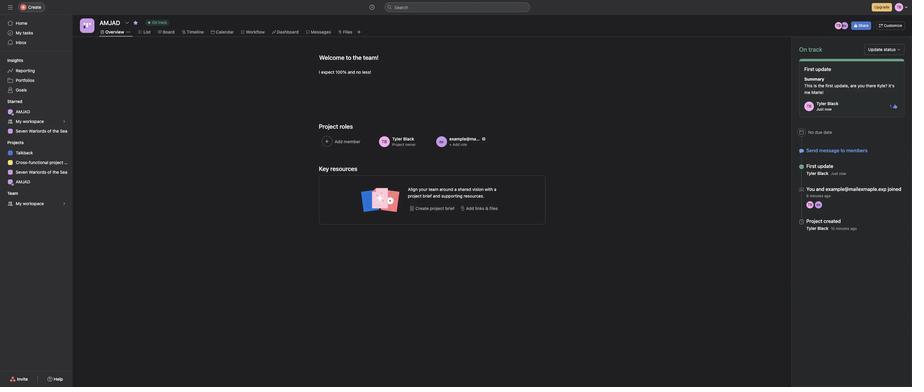 Task type: describe. For each thing, give the bounding box(es) containing it.
project
[[392, 143, 405, 147]]

brief inside align your team around a shared vision with a project brief and supporting resources.
[[423, 194, 432, 199]]

marie!
[[812, 90, 824, 95]]

goals
[[16, 88, 27, 93]]

sea for talkback
[[60, 170, 67, 175]]

and inside "you and example@mailexmaple.exp joined 6 minutes ago"
[[816, 187, 825, 192]]

with
[[485, 187, 493, 192]]

0 vertical spatial ex
[[843, 23, 847, 28]]

kyle?
[[878, 83, 888, 88]]

cross-functional project plan
[[16, 160, 73, 165]]

cross-functional project plan link
[[4, 158, 73, 168]]

seven for amjad
[[16, 129, 28, 134]]

you and example@mailexmaple.exp joined 6 minutes ago
[[807, 187, 902, 199]]

my tasks link
[[4, 28, 69, 38]]

and inside align your team around a shared vision with a project brief and supporting resources.
[[433, 194, 440, 199]]

brief inside button
[[445, 206, 455, 211]]

add tab image
[[357, 30, 362, 35]]

0 horizontal spatial project
[[49, 160, 63, 165]]

seven warlords of the sea link for amjad
[[4, 127, 69, 136]]

the for amjad
[[53, 129, 59, 134]]

&
[[486, 206, 489, 211]]

of for amjad
[[47, 129, 51, 134]]

amjad for first 'amjad' link from the bottom
[[16, 180, 30, 185]]

no
[[356, 70, 361, 75]]

black inside project created tyler black 10 minutes ago
[[818, 226, 829, 231]]

black inside tyler black just now
[[828, 101, 839, 106]]

messages
[[311, 29, 331, 35]]

summary this is the first update, are you there kyle? it's me marie!
[[805, 77, 896, 95]]

example@mailexmaple.exp inside "you and example@mailexmaple.exp joined 6 minutes ago"
[[826, 187, 887, 192]]

update
[[869, 47, 883, 52]]

project inside align your team around a shared vision with a project brief and supporting resources.
[[408, 194, 422, 199]]

key resources
[[319, 166, 358, 173]]

tyler black link for project created
[[807, 226, 829, 231]]

insights
[[7, 58, 23, 63]]

reporting link
[[4, 66, 69, 76]]

just inside tyler black just now
[[817, 107, 824, 112]]

inbox link
[[4, 38, 69, 48]]

tasks
[[23, 30, 33, 35]]

1 a from the left
[[455, 187, 457, 192]]

my workspace link for see details, my workspace image
[[4, 199, 69, 209]]

files
[[343, 29, 353, 35]]

message
[[820, 148, 840, 154]]

no
[[809, 130, 814, 135]]

customize
[[884, 23, 903, 28]]

0 vertical spatial tb
[[837, 23, 841, 28]]

track
[[158, 20, 167, 25]]

create project brief button
[[408, 204, 456, 214]]

portfolios
[[16, 78, 34, 83]]

customize button
[[877, 22, 905, 30]]

2 a from the left
[[494, 187, 497, 192]]

on track
[[152, 20, 167, 25]]

me
[[805, 90, 811, 95]]

the for talkback
[[53, 170, 59, 175]]

minutes inside "you and example@mailexmaple.exp joined 6 minutes ago"
[[810, 194, 824, 199]]

reporting
[[16, 68, 35, 73]]

workflow link
[[241, 29, 265, 35]]

timeline
[[187, 29, 204, 35]]

first update tyler black just now
[[807, 164, 847, 176]]

2 amjad link from the top
[[4, 177, 69, 187]]

goals link
[[4, 85, 69, 95]]

team
[[429, 187, 439, 192]]

seven warlords of the sea for amjad
[[16, 129, 67, 134]]

amjad for second 'amjad' link from the bottom
[[16, 109, 30, 114]]

you
[[807, 187, 815, 192]]

0 vertical spatial example@mailexmaple.exp
[[450, 137, 504, 142]]

0 horizontal spatial and
[[348, 70, 355, 75]]

minutes inside project created tyler black 10 minutes ago
[[836, 227, 850, 231]]

10
[[831, 227, 835, 231]]

warlords for amjad
[[29, 129, 46, 134]]

projects element
[[0, 138, 73, 188]]

send message to members button
[[807, 148, 868, 154]]

calendar
[[216, 29, 234, 35]]

on
[[152, 20, 157, 25]]

status
[[884, 47, 896, 52]]

owner
[[406, 143, 416, 147]]

date
[[824, 130, 833, 135]]

project created tyler black 10 minutes ago
[[807, 219, 857, 231]]

hide sidebar image
[[8, 5, 13, 10]]

timeline link
[[182, 29, 204, 35]]

members
[[847, 148, 868, 154]]

starred element
[[0, 96, 73, 138]]

tyler black link for first
[[807, 171, 829, 176]]

align
[[408, 187, 418, 192]]

files link
[[338, 29, 353, 35]]

board
[[163, 29, 175, 35]]

now inside first update tyler black just now
[[840, 172, 847, 176]]

vision
[[473, 187, 484, 192]]

on track
[[800, 46, 823, 53]]

on track button
[[142, 18, 172, 27]]

seven warlords of the sea for talkback
[[16, 170, 67, 175]]

6
[[807, 194, 809, 199]]

my for see details, my workspace icon
[[16, 119, 22, 124]]

upgrade button
[[872, 3, 893, 12]]

are
[[851, 83, 857, 88]]

to
[[841, 148, 846, 154]]

see details, my workspace image
[[62, 202, 66, 206]]

of for talkback
[[47, 170, 51, 175]]

talkback link
[[4, 148, 69, 158]]

create for create
[[28, 5, 41, 10]]

my inside my tasks link
[[16, 30, 22, 35]]

help
[[54, 377, 63, 383]]

tyler inside project created tyler black 10 minutes ago
[[807, 226, 817, 231]]

100%
[[336, 70, 347, 75]]

starred button
[[0, 99, 22, 105]]

no due date
[[809, 130, 833, 135]]

upgrade
[[875, 5, 890, 9]]

insights element
[[0, 55, 73, 96]]

update status button
[[865, 44, 905, 55]]

create for create project brief
[[416, 206, 429, 211]]

files
[[490, 206, 498, 211]]

project created
[[807, 219, 841, 224]]

remove from starred image
[[133, 20, 138, 25]]

add member
[[335, 139, 361, 144]]

latest status update element
[[800, 59, 905, 118]]

1 amjad link from the top
[[4, 107, 69, 117]]

create button
[[18, 2, 45, 12]]

tab actions image
[[127, 30, 130, 34]]



Task type: locate. For each thing, give the bounding box(es) containing it.
the
[[818, 83, 825, 88], [53, 129, 59, 134], [53, 170, 59, 175]]

and down team
[[433, 194, 440, 199]]

my workspace link for see details, my workspace icon
[[4, 117, 69, 127]]

tyler black link down "first"
[[807, 171, 829, 176]]

0 vertical spatial now
[[825, 107, 832, 112]]

0 vertical spatial project
[[49, 160, 63, 165]]

1 vertical spatial workspace
[[23, 201, 44, 207]]

black down first
[[828, 101, 839, 106]]

warlords down cross-functional project plan link
[[29, 170, 46, 175]]

black
[[828, 101, 839, 106], [818, 171, 829, 176], [818, 226, 829, 231]]

messages link
[[306, 29, 331, 35]]

1 vertical spatial ex
[[817, 203, 821, 207]]

send message to members
[[807, 148, 868, 154]]

seven warlords of the sea inside starred element
[[16, 129, 67, 134]]

2 my workspace link from the top
[[4, 199, 69, 209]]

due
[[815, 130, 823, 135]]

2 vertical spatial tyler
[[807, 226, 817, 231]]

tyler black link
[[817, 101, 839, 106], [807, 171, 829, 176], [807, 226, 829, 231]]

black down the update
[[818, 171, 829, 176]]

tb inside latest status update element
[[807, 104, 812, 109]]

0 vertical spatial my workspace link
[[4, 117, 69, 127]]

plan
[[64, 160, 73, 165]]

my workspace link down team
[[4, 199, 69, 209]]

just inside first update tyler black just now
[[831, 172, 839, 176]]

home
[[16, 21, 27, 26]]

2 vertical spatial project
[[430, 206, 444, 211]]

team button
[[0, 191, 18, 197]]

seven warlords of the sea
[[16, 129, 67, 134], [16, 170, 67, 175]]

1 vertical spatial my
[[16, 119, 22, 124]]

1 vertical spatial seven warlords of the sea
[[16, 170, 67, 175]]

update
[[818, 164, 834, 169]]

seven warlords of the sea link up talkback link on the left of the page
[[4, 127, 69, 136]]

tyler down "first"
[[807, 171, 817, 176]]

history image
[[370, 5, 375, 10]]

1 horizontal spatial now
[[840, 172, 847, 176]]

my for see details, my workspace image
[[16, 201, 22, 207]]

of down cross-functional project plan
[[47, 170, 51, 175]]

0 vertical spatial and
[[348, 70, 355, 75]]

my inside starred element
[[16, 119, 22, 124]]

dashboard
[[277, 29, 299, 35]]

0 vertical spatial amjad
[[16, 109, 30, 114]]

0 vertical spatial warlords
[[29, 129, 46, 134]]

see details, my workspace image
[[62, 120, 66, 124]]

Search tasks, projects, and more text field
[[385, 2, 530, 12]]

0 vertical spatial create
[[28, 5, 41, 10]]

warlords inside projects element
[[29, 170, 46, 175]]

my workspace link inside teams element
[[4, 199, 69, 209]]

seven warlords of the sea up talkback link on the left of the page
[[16, 129, 67, 134]]

1 warlords from the top
[[29, 129, 46, 134]]

1 my from the top
[[16, 30, 22, 35]]

1 vertical spatial sea
[[60, 170, 67, 175]]

1 vertical spatial project
[[408, 194, 422, 199]]

seven
[[16, 129, 28, 134], [16, 170, 28, 175]]

2 vertical spatial tyler black link
[[807, 226, 829, 231]]

seven for talkback
[[16, 170, 28, 175]]

Project description title text field
[[315, 51, 380, 64]]

i
[[319, 70, 320, 75]]

around
[[440, 187, 453, 192]]

you
[[858, 83, 865, 88]]

0 vertical spatial tyler
[[817, 101, 827, 106]]

seven warlords of the sea link
[[4, 127, 69, 136], [4, 168, 69, 177]]

warlords inside starred element
[[29, 129, 46, 134]]

my workspace link down starred
[[4, 117, 69, 127]]

1 sea from the top
[[60, 129, 67, 134]]

supporting
[[442, 194, 463, 199]]

1 horizontal spatial add
[[466, 206, 474, 211]]

this
[[805, 83, 813, 88]]

create inside popup button
[[28, 5, 41, 10]]

my workspace for my workspace "link" within starred element
[[16, 119, 44, 124]]

2 horizontal spatial project
[[430, 206, 444, 211]]

seven warlords of the sea inside projects element
[[16, 170, 67, 175]]

my workspace link inside starred element
[[4, 117, 69, 127]]

0 vertical spatial of
[[47, 129, 51, 134]]

tb down 6
[[808, 203, 813, 207]]

1 horizontal spatial minutes
[[836, 227, 850, 231]]

0 vertical spatial seven warlords of the sea link
[[4, 127, 69, 136]]

create down the your
[[416, 206, 429, 211]]

amjad inside projects element
[[16, 180, 30, 185]]

2 workspace from the top
[[23, 201, 44, 207]]

0 vertical spatial seven
[[16, 129, 28, 134]]

1 horizontal spatial ago
[[851, 227, 857, 231]]

home link
[[4, 18, 69, 28]]

1 vertical spatial black
[[818, 171, 829, 176]]

brief
[[423, 194, 432, 199], [445, 206, 455, 211]]

ago inside project created tyler black 10 minutes ago
[[851, 227, 857, 231]]

create
[[28, 5, 41, 10], [416, 206, 429, 211]]

the down cross-functional project plan
[[53, 170, 59, 175]]

add links & files
[[466, 206, 498, 211]]

add inside popup button
[[466, 206, 474, 211]]

add member button
[[319, 134, 374, 151]]

my workspace inside starred element
[[16, 119, 44, 124]]

1 horizontal spatial create
[[416, 206, 429, 211]]

1 horizontal spatial and
[[433, 194, 440, 199]]

1 horizontal spatial ex
[[843, 23, 847, 28]]

expect
[[321, 70, 335, 75]]

1 vertical spatial example@mailexmaple.exp
[[826, 187, 887, 192]]

tyler black just now
[[817, 101, 839, 112]]

1 vertical spatial my workspace
[[16, 201, 44, 207]]

workspace inside starred element
[[23, 119, 44, 124]]

project down team
[[430, 206, 444, 211]]

1 seven from the top
[[16, 129, 28, 134]]

0 vertical spatial sea
[[60, 129, 67, 134]]

2 vertical spatial and
[[433, 194, 440, 199]]

projects
[[7, 140, 24, 145]]

1 vertical spatial create
[[416, 206, 429, 211]]

1 vertical spatial seven
[[16, 170, 28, 175]]

i expect 100% and no less!
[[319, 70, 371, 75]]

a up supporting
[[455, 187, 457, 192]]

workspace for see details, my workspace image
[[23, 201, 44, 207]]

resources.
[[464, 194, 485, 199]]

and right you
[[816, 187, 825, 192]]

3 my from the top
[[16, 201, 22, 207]]

0 vertical spatial the
[[818, 83, 825, 88]]

1 horizontal spatial brief
[[445, 206, 455, 211]]

0 vertical spatial workspace
[[23, 119, 44, 124]]

1 vertical spatial tyler black link
[[807, 171, 829, 176]]

role
[[461, 143, 467, 147]]

global element
[[0, 15, 73, 51]]

0 horizontal spatial example@mailexmaple.exp
[[450, 137, 504, 142]]

2 seven warlords of the sea link from the top
[[4, 168, 69, 177]]

my
[[16, 30, 22, 35], [16, 119, 22, 124], [16, 201, 22, 207]]

1 of from the top
[[47, 129, 51, 134]]

update status
[[869, 47, 896, 52]]

tyler black link inside latest status update element
[[817, 101, 839, 106]]

black inside first update tyler black just now
[[818, 171, 829, 176]]

the inside projects element
[[53, 170, 59, 175]]

1 vertical spatial tb
[[807, 104, 812, 109]]

seven warlords of the sea link inside starred element
[[4, 127, 69, 136]]

my workspace down team
[[16, 201, 44, 207]]

1 vertical spatial minutes
[[836, 227, 850, 231]]

1 my workspace link from the top
[[4, 117, 69, 127]]

create project brief
[[416, 206, 455, 211]]

invite button
[[6, 375, 32, 386]]

0 vertical spatial black
[[828, 101, 839, 106]]

1 vertical spatial and
[[816, 187, 825, 192]]

0 horizontal spatial minutes
[[810, 194, 824, 199]]

1 vertical spatial the
[[53, 129, 59, 134]]

0 horizontal spatial now
[[825, 107, 832, 112]]

share
[[859, 23, 869, 28]]

seven warlords of the sea link down functional
[[4, 168, 69, 177]]

project
[[49, 160, 63, 165], [408, 194, 422, 199], [430, 206, 444, 211]]

warlords up talkback link on the left of the page
[[29, 129, 46, 134]]

now inside tyler black just now
[[825, 107, 832, 112]]

1 vertical spatial tyler
[[807, 171, 817, 176]]

add right +
[[453, 143, 460, 147]]

create up home "link"
[[28, 5, 41, 10]]

1 vertical spatial amjad
[[16, 180, 30, 185]]

workspace inside teams element
[[23, 201, 44, 207]]

the right the is
[[818, 83, 825, 88]]

tyler down 'project created'
[[807, 226, 817, 231]]

now
[[825, 107, 832, 112], [840, 172, 847, 176]]

0 vertical spatial add
[[453, 143, 460, 147]]

0 vertical spatial seven warlords of the sea
[[16, 129, 67, 134]]

seven inside projects element
[[16, 170, 28, 175]]

no due date button
[[795, 127, 835, 138]]

help button
[[44, 375, 67, 386]]

0 vertical spatial ago
[[825, 194, 831, 199]]

ago inside "you and example@mailexmaple.exp joined 6 minutes ago"
[[825, 194, 831, 199]]

calendar link
[[211, 29, 234, 35]]

the inside starred element
[[53, 129, 59, 134]]

my left "tasks"
[[16, 30, 22, 35]]

align your team around a shared vision with a project brief and supporting resources.
[[408, 187, 497, 199]]

project roles
[[319, 123, 353, 130]]

sea down "plan"
[[60, 170, 67, 175]]

amjad link up teams element
[[4, 177, 69, 187]]

1 amjad from the top
[[16, 109, 30, 114]]

of
[[47, 129, 51, 134], [47, 170, 51, 175]]

2 my workspace from the top
[[16, 201, 44, 207]]

of up talkback link on the left of the page
[[47, 129, 51, 134]]

share button
[[852, 22, 872, 30]]

board image
[[84, 22, 91, 29]]

1 vertical spatial my workspace link
[[4, 199, 69, 209]]

0 vertical spatial tyler black link
[[817, 101, 839, 106]]

of inside projects element
[[47, 170, 51, 175]]

0 horizontal spatial ago
[[825, 194, 831, 199]]

list
[[144, 29, 151, 35]]

2 horizontal spatial and
[[816, 187, 825, 192]]

add left links
[[466, 206, 474, 211]]

minutes right 10 on the right of the page
[[836, 227, 850, 231]]

1 vertical spatial just
[[831, 172, 839, 176]]

my down team
[[16, 201, 22, 207]]

and left the no
[[348, 70, 355, 75]]

list link
[[139, 29, 151, 35]]

summary
[[805, 77, 825, 82]]

1 workspace from the top
[[23, 119, 44, 124]]

brief down the your
[[423, 194, 432, 199]]

0 horizontal spatial a
[[455, 187, 457, 192]]

workspace for see details, my workspace icon
[[23, 119, 44, 124]]

0 horizontal spatial create
[[28, 5, 41, 10]]

2 of from the top
[[47, 170, 51, 175]]

0 horizontal spatial add
[[453, 143, 460, 147]]

now down the first update button
[[840, 172, 847, 176]]

overview
[[105, 29, 124, 35]]

sea inside projects element
[[60, 170, 67, 175]]

0 vertical spatial brief
[[423, 194, 432, 199]]

amjad up team
[[16, 180, 30, 185]]

sea down see details, my workspace icon
[[60, 129, 67, 134]]

0 vertical spatial my
[[16, 30, 22, 35]]

0 vertical spatial my workspace
[[16, 119, 44, 124]]

of inside starred element
[[47, 129, 51, 134]]

you and example@mailexmaple.exp joined button
[[807, 187, 902, 193]]

send
[[807, 148, 818, 154]]

2 amjad from the top
[[16, 180, 30, 185]]

my inside teams element
[[16, 201, 22, 207]]

dashboard link
[[272, 29, 299, 35]]

seven inside starred element
[[16, 129, 28, 134]]

2 vertical spatial tb
[[808, 203, 813, 207]]

ex left the share button
[[843, 23, 847, 28]]

project left "plan"
[[49, 160, 63, 165]]

seven warlords of the sea link for talkback
[[4, 168, 69, 177]]

1 horizontal spatial just
[[831, 172, 839, 176]]

seven up projects at the left
[[16, 129, 28, 134]]

2 my from the top
[[16, 119, 22, 124]]

black down 'project created'
[[818, 226, 829, 231]]

first
[[826, 83, 834, 88]]

amjad link down goals link
[[4, 107, 69, 117]]

board link
[[158, 29, 175, 35]]

ago right 6
[[825, 194, 831, 199]]

2 vertical spatial black
[[818, 226, 829, 231]]

1 horizontal spatial example@mailexmaple.exp
[[826, 187, 887, 192]]

functional
[[29, 160, 48, 165]]

create inside button
[[416, 206, 429, 211]]

0 vertical spatial amjad link
[[4, 107, 69, 117]]

first
[[807, 164, 817, 169]]

cross-
[[16, 160, 29, 165]]

tb down me
[[807, 104, 812, 109]]

less!
[[362, 70, 371, 75]]

2 warlords from the top
[[29, 170, 46, 175]]

minutes right 6
[[810, 194, 824, 199]]

first update
[[805, 67, 832, 72]]

portfolios link
[[4, 76, 69, 85]]

tyler black link down 'project created'
[[807, 226, 829, 231]]

1 vertical spatial ago
[[851, 227, 857, 231]]

ago
[[825, 194, 831, 199], [851, 227, 857, 231]]

invite
[[17, 377, 28, 383]]

seven warlords of the sea down cross-functional project plan
[[16, 170, 67, 175]]

starred
[[7, 99, 22, 104]]

projects button
[[0, 140, 24, 146]]

project down align
[[408, 194, 422, 199]]

1 my workspace from the top
[[16, 119, 44, 124]]

0 vertical spatial just
[[817, 107, 824, 112]]

0 vertical spatial minutes
[[810, 194, 824, 199]]

teams element
[[0, 188, 73, 210]]

show options image
[[125, 20, 130, 25]]

1 vertical spatial warlords
[[29, 170, 46, 175]]

tyler down marie!
[[817, 101, 827, 106]]

it's
[[889, 83, 895, 88]]

1 vertical spatial add
[[466, 206, 474, 211]]

tyler inside tyler black just now
[[817, 101, 827, 106]]

seven down cross-
[[16, 170, 28, 175]]

2 sea from the top
[[60, 170, 67, 175]]

1 vertical spatial now
[[840, 172, 847, 176]]

my workspace down starred
[[16, 119, 44, 124]]

joined
[[888, 187, 902, 192]]

1 horizontal spatial a
[[494, 187, 497, 192]]

1 vertical spatial of
[[47, 170, 51, 175]]

my workspace inside teams element
[[16, 201, 44, 207]]

0 horizontal spatial just
[[817, 107, 824, 112]]

now up date
[[825, 107, 832, 112]]

+
[[450, 143, 452, 147]]

amjad
[[16, 109, 30, 114], [16, 180, 30, 185]]

my workspace for my workspace "link" within the teams element
[[16, 201, 44, 207]]

tb left the share button
[[837, 23, 841, 28]]

2 vertical spatial my
[[16, 201, 22, 207]]

1 seven warlords of the sea link from the top
[[4, 127, 69, 136]]

amjad down starred
[[16, 109, 30, 114]]

amjad link
[[4, 107, 69, 117], [4, 177, 69, 187]]

my down starred
[[16, 119, 22, 124]]

tyler black
[[392, 137, 414, 142]]

warlords for talkback
[[29, 170, 46, 175]]

1 vertical spatial amjad link
[[4, 177, 69, 187]]

the inside summary this is the first update, are you there kyle? it's me marie!
[[818, 83, 825, 88]]

a right with
[[494, 187, 497, 192]]

2 seven from the top
[[16, 170, 28, 175]]

1 seven warlords of the sea from the top
[[16, 129, 67, 134]]

0 horizontal spatial ex
[[817, 203, 821, 207]]

minutes
[[810, 194, 824, 199], [836, 227, 850, 231]]

ex up 'project created'
[[817, 203, 821, 207]]

just down the first update button
[[831, 172, 839, 176]]

the up talkback link on the left of the page
[[53, 129, 59, 134]]

2 seven warlords of the sea from the top
[[16, 170, 67, 175]]

sea for amjad
[[60, 129, 67, 134]]

just down marie!
[[817, 107, 824, 112]]

tyler black link down marie!
[[817, 101, 839, 106]]

project inside button
[[430, 206, 444, 211]]

ago right 10 on the right of the page
[[851, 227, 857, 231]]

amjad inside starred element
[[16, 109, 30, 114]]

None text field
[[98, 17, 122, 28]]

brief down supporting
[[445, 206, 455, 211]]

sea inside starred element
[[60, 129, 67, 134]]

tyler inside first update tyler black just now
[[807, 171, 817, 176]]

1 horizontal spatial project
[[408, 194, 422, 199]]

2 vertical spatial the
[[53, 170, 59, 175]]

0 horizontal spatial brief
[[423, 194, 432, 199]]

1 vertical spatial seven warlords of the sea link
[[4, 168, 69, 177]]

my tasks
[[16, 30, 33, 35]]

1 vertical spatial brief
[[445, 206, 455, 211]]



Task type: vqa. For each thing, say whether or not it's contained in the screenshot.
Reporting "link"
yes



